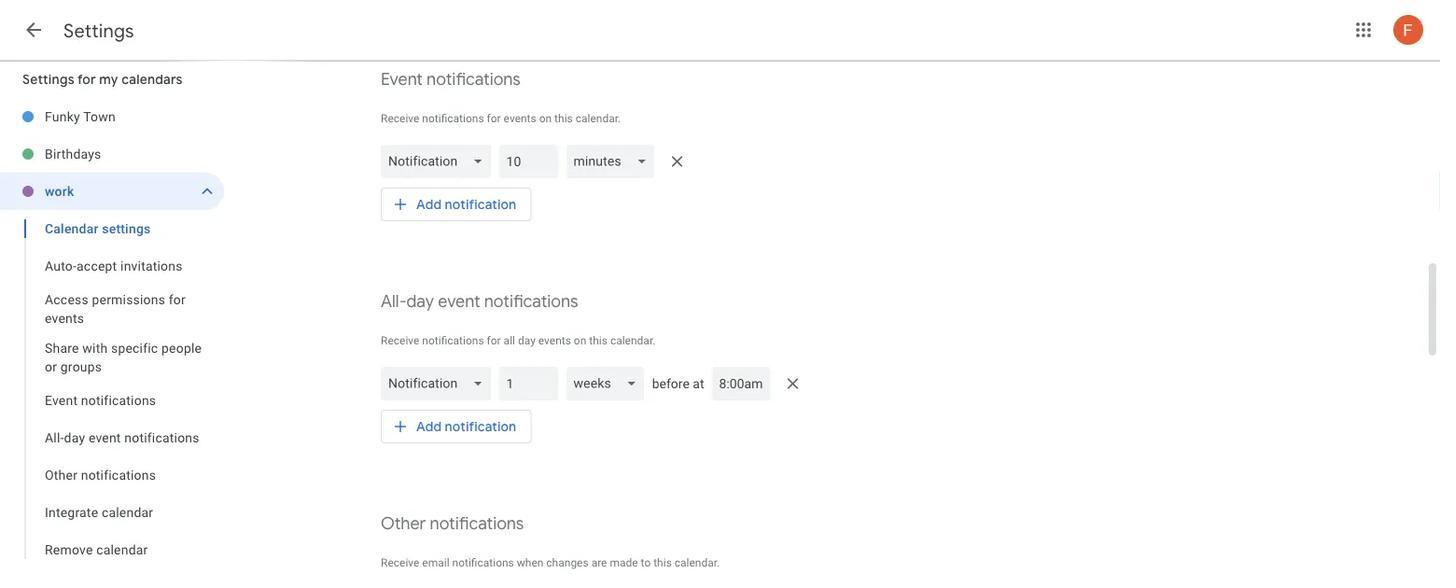 Task type: vqa. For each thing, say whether or not it's contained in the screenshot.
'changes'
yes



Task type: locate. For each thing, give the bounding box(es) containing it.
1 vertical spatial event
[[89, 430, 121, 445]]

0 vertical spatial other notifications
[[45, 467, 156, 483]]

calendar. right to
[[675, 556, 720, 569]]

1 vertical spatial event
[[45, 393, 78, 408]]

birthdays
[[45, 146, 101, 162]]

specific
[[111, 340, 158, 356]]

0 vertical spatial events
[[504, 112, 537, 125]]

events
[[504, 112, 537, 125], [45, 310, 84, 326], [538, 334, 571, 347]]

2 receive from the top
[[381, 334, 420, 347]]

0 vertical spatial notification
[[445, 196, 517, 213]]

add notification button for day
[[381, 404, 532, 449]]

add for notifications
[[416, 196, 442, 213]]

0 vertical spatial settings
[[63, 19, 134, 42]]

event
[[438, 291, 480, 312], [89, 430, 121, 445]]

all-day event notifications
[[381, 291, 578, 312], [45, 430, 199, 445]]

0 horizontal spatial day
[[64, 430, 85, 445]]

add notification
[[416, 196, 517, 213], [416, 418, 517, 435]]

event notifications up receive notifications for events on this calendar.
[[381, 69, 521, 90]]

notification
[[445, 196, 517, 213], [445, 418, 517, 435]]

0 horizontal spatial event
[[45, 393, 78, 408]]

3 receive from the top
[[381, 556, 420, 569]]

settings for my calendars tree
[[0, 98, 224, 569]]

0 vertical spatial on
[[539, 112, 552, 125]]

events up minutes in advance for notification number field
[[504, 112, 537, 125]]

0 horizontal spatial all-day event notifications
[[45, 430, 199, 445]]

funky town
[[45, 109, 116, 124]]

calendar
[[102, 505, 153, 520], [96, 542, 148, 557]]

0 horizontal spatial events
[[45, 310, 84, 326]]

funky
[[45, 109, 80, 124]]

group
[[0, 210, 224, 569]]

1 vertical spatial all-day event notifications
[[45, 430, 199, 445]]

0 horizontal spatial event notifications
[[45, 393, 156, 408]]

0 horizontal spatial event
[[89, 430, 121, 445]]

1 vertical spatial day
[[518, 334, 536, 347]]

all-day event notifications up all
[[381, 291, 578, 312]]

1 vertical spatial other
[[381, 513, 426, 534]]

1 horizontal spatial events
[[504, 112, 537, 125]]

add notification down weeks in advance for notification 'number field'
[[416, 418, 517, 435]]

0 vertical spatial day
[[407, 291, 434, 312]]

1 horizontal spatial this
[[589, 334, 608, 347]]

this
[[555, 112, 573, 125], [589, 334, 608, 347], [654, 556, 672, 569]]

2 notification from the top
[[445, 418, 517, 435]]

add notification button down minutes in advance for notification number field
[[381, 182, 532, 227]]

0 vertical spatial receive
[[381, 112, 420, 125]]

0 horizontal spatial this
[[555, 112, 573, 125]]

1 vertical spatial settings
[[22, 71, 74, 88]]

0 horizontal spatial other
[[45, 467, 78, 483]]

2 vertical spatial receive
[[381, 556, 420, 569]]

all-day event notifications up integrate calendar
[[45, 430, 199, 445]]

settings for settings
[[63, 19, 134, 42]]

day
[[407, 291, 434, 312], [518, 334, 536, 347], [64, 430, 85, 445]]

0 vertical spatial add notification
[[416, 196, 517, 213]]

0 vertical spatial add
[[416, 196, 442, 213]]

1 vertical spatial events
[[45, 310, 84, 326]]

settings
[[102, 221, 151, 236]]

0 vertical spatial event notifications
[[381, 69, 521, 90]]

event
[[381, 69, 423, 90], [45, 393, 78, 408]]

1 vertical spatial add notification button
[[381, 404, 532, 449]]

notification down minutes in advance for notification number field
[[445, 196, 517, 213]]

2 vertical spatial events
[[538, 334, 571, 347]]

add notification down minutes in advance for notification number field
[[416, 196, 517, 213]]

other up integrate
[[45, 467, 78, 483]]

0 horizontal spatial on
[[539, 112, 552, 125]]

events for permissions
[[45, 310, 84, 326]]

0 vertical spatial add notification button
[[381, 182, 532, 227]]

changes
[[546, 556, 589, 569]]

1 vertical spatial notification
[[445, 418, 517, 435]]

at
[[693, 376, 704, 391]]

1 notification from the top
[[445, 196, 517, 213]]

0 vertical spatial event
[[381, 69, 423, 90]]

calendar for integrate calendar
[[102, 505, 153, 520]]

events right all
[[538, 334, 571, 347]]

receive
[[381, 112, 420, 125], [381, 334, 420, 347], [381, 556, 420, 569]]

0 vertical spatial calendar
[[102, 505, 153, 520]]

2 add from the top
[[416, 418, 442, 435]]

2 vertical spatial calendar.
[[675, 556, 720, 569]]

event notifications
[[381, 69, 521, 90], [45, 393, 156, 408]]

2 add notification button from the top
[[381, 404, 532, 449]]

event notifications down groups
[[45, 393, 156, 408]]

1 add notification from the top
[[416, 196, 517, 213]]

1 vertical spatial all-
[[45, 430, 64, 445]]

receive email notifications when changes are made to this calendar.
[[381, 556, 720, 569]]

on right all
[[574, 334, 587, 347]]

event down groups
[[89, 430, 121, 445]]

event notifications inside group
[[45, 393, 156, 408]]

add for day
[[416, 418, 442, 435]]

2 add notification from the top
[[416, 418, 517, 435]]

1 vertical spatial event notifications
[[45, 393, 156, 408]]

2 horizontal spatial events
[[538, 334, 571, 347]]

1 vertical spatial calendar.
[[610, 334, 656, 347]]

1 vertical spatial receive
[[381, 334, 420, 347]]

settings up settings for my calendars
[[63, 19, 134, 42]]

1 vertical spatial on
[[574, 334, 587, 347]]

events for notifications
[[504, 112, 537, 125]]

calendar.
[[576, 112, 621, 125], [610, 334, 656, 347], [675, 556, 720, 569]]

work
[[45, 183, 74, 199]]

events down access
[[45, 310, 84, 326]]

1 vertical spatial add notification
[[416, 418, 517, 435]]

other
[[45, 467, 78, 483], [381, 513, 426, 534]]

receive notifications for events on this calendar.
[[381, 112, 621, 125]]

remove
[[45, 542, 93, 557]]

invitations
[[120, 258, 183, 274]]

other notifications up email
[[381, 513, 524, 534]]

0 vertical spatial other
[[45, 467, 78, 483]]

0 vertical spatial calendar.
[[576, 112, 621, 125]]

1 receive from the top
[[381, 112, 420, 125]]

1 vertical spatial add
[[416, 418, 442, 435]]

1 horizontal spatial on
[[574, 334, 587, 347]]

0 vertical spatial this
[[555, 112, 573, 125]]

receive for other
[[381, 556, 420, 569]]

1 vertical spatial other notifications
[[381, 513, 524, 534]]

other notifications
[[45, 467, 156, 483], [381, 513, 524, 534]]

events inside access permissions for events
[[45, 310, 84, 326]]

settings up the funky
[[22, 71, 74, 88]]

calendar up the remove calendar
[[102, 505, 153, 520]]

add notification button down weeks in advance for notification 'number field'
[[381, 404, 532, 449]]

notifications
[[427, 69, 521, 90], [422, 112, 484, 125], [484, 291, 578, 312], [422, 334, 484, 347], [81, 393, 156, 408], [124, 430, 199, 445], [81, 467, 156, 483], [430, 513, 524, 534], [452, 556, 514, 569]]

notification down weeks in advance for notification 'number field'
[[445, 418, 517, 435]]

calendar down integrate calendar
[[96, 542, 148, 557]]

group containing calendar settings
[[0, 210, 224, 569]]

2 horizontal spatial this
[[654, 556, 672, 569]]

other up email
[[381, 513, 426, 534]]

1 add notification button from the top
[[381, 182, 532, 227]]

integrate calendar
[[45, 505, 153, 520]]

1 week before at 8am element
[[381, 363, 949, 404]]

1 horizontal spatial all-
[[381, 291, 407, 312]]

Weeks in advance for notification number field
[[506, 367, 551, 401]]

receive notifications for all day events on this calendar.
[[381, 334, 656, 347]]

other inside group
[[45, 467, 78, 483]]

1 horizontal spatial other
[[381, 513, 426, 534]]

2 vertical spatial day
[[64, 430, 85, 445]]

other notifications inside group
[[45, 467, 156, 483]]

on up minutes in advance for notification number field
[[539, 112, 552, 125]]

None field
[[381, 145, 499, 178], [566, 145, 663, 178], [381, 367, 499, 401], [566, 367, 652, 401], [381, 145, 499, 178], [566, 145, 663, 178], [381, 367, 499, 401], [566, 367, 652, 401]]

for inside access permissions for events
[[169, 292, 186, 307]]

settings
[[63, 19, 134, 42], [22, 71, 74, 88]]

on
[[539, 112, 552, 125], [574, 334, 587, 347]]

calendar. up 10 minutes before element
[[576, 112, 621, 125]]

people
[[162, 340, 202, 356]]

1 horizontal spatial all-day event notifications
[[381, 291, 578, 312]]

remove calendar
[[45, 542, 148, 557]]

for
[[77, 71, 96, 88], [487, 112, 501, 125], [169, 292, 186, 307], [487, 334, 501, 347]]

all-
[[381, 291, 407, 312], [45, 430, 64, 445]]

1 horizontal spatial event
[[438, 291, 480, 312]]

add notification button
[[381, 182, 532, 227], [381, 404, 532, 449]]

0 vertical spatial event
[[438, 291, 480, 312]]

calendar. up 1 week before at 8am element at the bottom of page
[[610, 334, 656, 347]]

0 horizontal spatial other notifications
[[45, 467, 156, 483]]

add
[[416, 196, 442, 213], [416, 418, 442, 435]]

event up receive notifications for all day events on this calendar.
[[438, 291, 480, 312]]

add notification for notifications
[[416, 196, 517, 213]]

other notifications up integrate calendar
[[45, 467, 156, 483]]

receive for all-
[[381, 334, 420, 347]]

1 add from the top
[[416, 196, 442, 213]]

0 horizontal spatial all-
[[45, 430, 64, 445]]

with
[[82, 340, 108, 356]]

receive for event
[[381, 112, 420, 125]]

1 vertical spatial calendar
[[96, 542, 148, 557]]



Task type: describe. For each thing, give the bounding box(es) containing it.
10 minutes before element
[[381, 141, 949, 182]]

event inside group
[[45, 393, 78, 408]]

made
[[610, 556, 638, 569]]

town
[[83, 109, 116, 124]]

Time of day text field
[[719, 374, 763, 393]]

Minutes in advance for notification number field
[[506, 145, 551, 178]]

notification for day
[[445, 418, 517, 435]]

auto-
[[45, 258, 77, 274]]

for for receive notifications for events on this calendar.
[[487, 112, 501, 125]]

work link
[[45, 173, 190, 210]]

to
[[641, 556, 651, 569]]

settings heading
[[63, 19, 134, 42]]

go back image
[[22, 19, 45, 41]]

my
[[99, 71, 118, 88]]

2 vertical spatial this
[[654, 556, 672, 569]]

calendar for remove calendar
[[96, 542, 148, 557]]

auto-accept invitations
[[45, 258, 183, 274]]

settings for my calendars
[[22, 71, 183, 88]]

event inside settings for my calendars tree
[[89, 430, 121, 445]]

notification for notifications
[[445, 196, 517, 213]]

2 horizontal spatial day
[[518, 334, 536, 347]]

for for receive notifications for all day events on this calendar.
[[487, 334, 501, 347]]

funky town tree item
[[0, 98, 224, 135]]

before at
[[652, 376, 704, 391]]

share with specific people or groups
[[45, 340, 202, 374]]

before
[[652, 376, 690, 391]]

1 horizontal spatial event
[[381, 69, 423, 90]]

1 horizontal spatial other notifications
[[381, 513, 524, 534]]

1 horizontal spatial event notifications
[[381, 69, 521, 90]]

permissions
[[92, 292, 165, 307]]

birthdays tree item
[[0, 135, 224, 173]]

0 vertical spatial all-
[[381, 291, 407, 312]]

add notification button for notifications
[[381, 182, 532, 227]]

1 vertical spatial this
[[589, 334, 608, 347]]

calendar
[[45, 221, 99, 236]]

calendars
[[122, 71, 183, 88]]

0 vertical spatial all-day event notifications
[[381, 291, 578, 312]]

birthdays link
[[45, 135, 224, 173]]

settings for settings for my calendars
[[22, 71, 74, 88]]

integrate
[[45, 505, 98, 520]]

access permissions for events
[[45, 292, 186, 326]]

accept
[[77, 258, 117, 274]]

1 horizontal spatial day
[[407, 291, 434, 312]]

email
[[422, 556, 450, 569]]

groups
[[60, 359, 102, 374]]

calendar settings
[[45, 221, 151, 236]]

work tree item
[[0, 173, 224, 210]]

share
[[45, 340, 79, 356]]

all
[[504, 334, 515, 347]]

add notification for day
[[416, 418, 517, 435]]

for for access permissions for events
[[169, 292, 186, 307]]

when
[[517, 556, 544, 569]]

all-day event notifications inside group
[[45, 430, 199, 445]]

all- inside group
[[45, 430, 64, 445]]

day inside group
[[64, 430, 85, 445]]

or
[[45, 359, 57, 374]]

are
[[592, 556, 607, 569]]

access
[[45, 292, 89, 307]]



